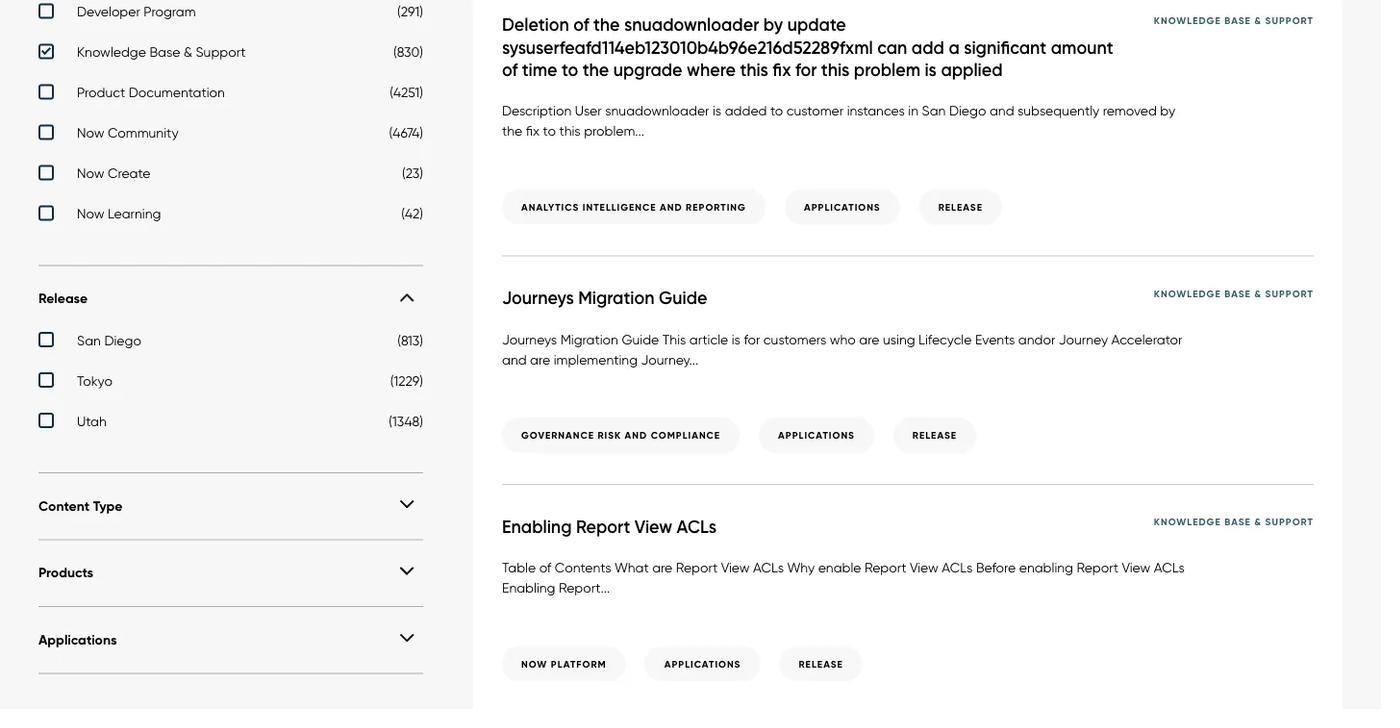 Task type: vqa. For each thing, say whether or not it's contained in the screenshot.
About
no



Task type: describe. For each thing, give the bounding box(es) containing it.
(830)
[[393, 44, 423, 60]]

what
[[615, 559, 649, 576]]

can
[[878, 36, 908, 58]]

(23)
[[402, 165, 423, 181]]

the for the
[[583, 59, 609, 81]]

for inside journeys migration guide this article is for customers who are using lifecycle events andor journey accelerator and are implementing journey...
[[744, 331, 760, 347]]

applications for journeys migration guide
[[779, 429, 855, 442]]

intelligence
[[583, 201, 657, 213]]

(813)
[[398, 332, 423, 348]]

knowledge base & support for deletion of the snuadownloader by update sysuserfeafd114eb123010b4b96e216d52289fxml can add a significant amount of time to the upgrade where this fix for this problem is applied
[[1154, 14, 1314, 26]]

problem
[[854, 59, 921, 81]]

knowledge for journeys migration guide
[[1154, 287, 1222, 300]]

and inside journeys migration guide this article is for customers who are using lifecycle events andor journey accelerator and are implementing journey...
[[502, 351, 527, 368]]

documentation
[[129, 84, 225, 100]]

compliance
[[651, 429, 721, 442]]

& for journeys migration guide
[[1255, 287, 1262, 300]]

& for deletion of the snuadownloader by update sysuserfeafd114eb123010b4b96e216d52289fxml can add a significant amount of time to the upgrade where this fix for this problem is applied
[[1255, 14, 1262, 26]]

view left before at the right of the page
[[910, 559, 939, 576]]

now community
[[77, 124, 179, 141]]

now for now create
[[77, 165, 104, 181]]

release for enabling report view acls
[[799, 658, 844, 670]]

utah
[[77, 413, 107, 429]]

update
[[788, 14, 847, 36]]

this
[[663, 331, 686, 347]]

support for journeys migration guide
[[1266, 287, 1314, 300]]

tokyo
[[77, 372, 112, 389]]

is inside description user snuadownloader is added to customer instances in san diego and subsequently removed by the fix to this problem...
[[713, 103, 722, 119]]

now for now community
[[77, 124, 104, 141]]

now create
[[77, 165, 151, 181]]

fix inside deletion of the snuadownloader by update sysuserfeafd114eb123010b4b96e216d52289fxml can add a significant amount of time to the upgrade where this fix for this problem is applied
[[773, 59, 791, 81]]

(1229)
[[390, 372, 423, 389]]

table
[[502, 559, 536, 576]]

products
[[38, 564, 93, 581]]

significant
[[964, 36, 1047, 58]]

knowledge base & support for journeys migration guide
[[1154, 287, 1314, 300]]

article
[[690, 331, 729, 347]]

1 vertical spatial are
[[530, 351, 551, 368]]

description user snuadownloader is added to customer instances in san diego and subsequently removed by the fix to this problem...
[[502, 103, 1176, 139]]

0 horizontal spatial san
[[77, 332, 101, 348]]

of for table
[[539, 559, 552, 576]]

product documentation
[[77, 84, 225, 100]]

view up what
[[635, 516, 673, 537]]

1 vertical spatial of
[[502, 59, 518, 81]]

san diego
[[77, 332, 141, 348]]

guide for journeys migration guide this article is for customers who are using lifecycle events andor journey accelerator and are implementing journey...
[[622, 331, 659, 347]]

using
[[883, 331, 916, 347]]

(1348)
[[389, 413, 423, 429]]

upgrade
[[614, 59, 683, 81]]

report right 'enabling'
[[1077, 559, 1119, 576]]

is inside journeys migration guide this article is for customers who are using lifecycle events andor journey accelerator and are implementing journey...
[[732, 331, 741, 347]]

snuadownloader inside deletion of the snuadownloader by update sysuserfeafd114eb123010b4b96e216d52289fxml can add a significant amount of time to the upgrade where this fix for this problem is applied
[[624, 14, 759, 36]]

a
[[949, 36, 960, 58]]

this for update
[[740, 59, 769, 81]]

now learning
[[77, 205, 161, 222]]

applications for deletion of the snuadownloader by update sysuserfeafd114eb123010b4b96e216d52289fxml can add a significant amount of time to the upgrade where this fix for this problem is applied
[[804, 201, 881, 213]]

learning
[[108, 205, 161, 222]]

are inside table of contents what are report view acls why enable report view acls before enabling report view acls enabling report...
[[653, 559, 673, 576]]

why
[[788, 559, 815, 576]]

accelerator
[[1112, 331, 1183, 347]]

enabling report view acls
[[502, 516, 717, 537]]

governance
[[522, 429, 595, 442]]

user
[[575, 103, 602, 119]]

(4674)
[[389, 124, 423, 141]]

type
[[93, 497, 123, 514]]

(42)
[[401, 205, 423, 222]]

support for deletion of the snuadownloader by update sysuserfeafd114eb123010b4b96e216d52289fxml can add a significant amount of time to the upgrade where this fix for this problem is applied
[[1266, 14, 1314, 26]]

in
[[909, 103, 919, 119]]

san inside description user snuadownloader is added to customer instances in san diego and subsequently removed by the fix to this problem...
[[922, 103, 946, 119]]

2 horizontal spatial this
[[822, 59, 850, 81]]

developer
[[77, 3, 140, 20]]

release for journeys migration guide
[[913, 429, 957, 442]]

problem...
[[584, 123, 645, 139]]

sysuserfeafd114eb123010b4b96e216d52289fxml
[[502, 36, 873, 58]]

guide for journeys migration guide
[[659, 287, 708, 309]]

create
[[108, 165, 151, 181]]

content type
[[38, 497, 123, 514]]

now platform
[[522, 658, 607, 670]]

journeys for journeys migration guide this article is for customers who are using lifecycle events andor journey accelerator and are implementing journey...
[[502, 331, 557, 347]]

to inside deletion of the snuadownloader by update sysuserfeafd114eb123010b4b96e216d52289fxml can add a significant amount of time to the upgrade where this fix for this problem is applied
[[562, 59, 578, 81]]

time
[[522, 59, 558, 81]]

and right risk
[[625, 429, 648, 442]]

subsequently
[[1018, 103, 1100, 119]]

base for deletion of the snuadownloader by update sysuserfeafd114eb123010b4b96e216d52289fxml can add a significant amount of time to the upgrade where this fix for this problem is applied
[[1225, 14, 1252, 26]]

by inside deletion of the snuadownloader by update sysuserfeafd114eb123010b4b96e216d52289fxml can add a significant amount of time to the upgrade where this fix for this problem is applied
[[764, 14, 783, 36]]

reporting
[[686, 201, 747, 213]]

now for now platform
[[522, 658, 548, 670]]

journeys migration guide this article is for customers who are using lifecycle events andor journey accelerator and are implementing journey...
[[502, 331, 1183, 368]]

where
[[687, 59, 736, 81]]

applications for enabling report view acls
[[665, 658, 741, 670]]

risk
[[598, 429, 622, 442]]

governance risk and compliance
[[522, 429, 721, 442]]



Task type: locate. For each thing, give the bounding box(es) containing it.
diego down applied
[[950, 103, 987, 119]]

0 vertical spatial for
[[796, 59, 817, 81]]

community
[[108, 124, 179, 141]]

the down description
[[502, 123, 523, 139]]

1 vertical spatial fix
[[526, 123, 540, 139]]

view
[[635, 516, 673, 537], [721, 559, 750, 576], [910, 559, 939, 576], [1122, 559, 1151, 576]]

the up upgrade
[[594, 14, 620, 36]]

add
[[912, 36, 945, 58]]

description
[[502, 103, 572, 119]]

amount
[[1051, 36, 1114, 58]]

customer
[[787, 103, 844, 119]]

fix inside description user snuadownloader is added to customer instances in san diego and subsequently removed by the fix to this problem...
[[526, 123, 540, 139]]

instances
[[847, 103, 905, 119]]

1 horizontal spatial of
[[539, 559, 552, 576]]

deletion
[[502, 14, 569, 36]]

view left 'why'
[[721, 559, 750, 576]]

1 vertical spatial diego
[[104, 332, 141, 348]]

report up the contents
[[576, 516, 631, 537]]

by inside description user snuadownloader is added to customer instances in san diego and subsequently removed by the fix to this problem...
[[1161, 103, 1176, 119]]

platform
[[551, 658, 607, 670]]

2 enabling from the top
[[502, 580, 556, 596]]

program
[[144, 3, 196, 20]]

migration for journeys migration guide
[[578, 287, 655, 309]]

analytics
[[522, 201, 580, 213]]

enabling
[[502, 516, 572, 537], [502, 580, 556, 596]]

content
[[38, 497, 90, 514]]

acls
[[677, 516, 717, 537], [753, 559, 784, 576], [942, 559, 973, 576], [1154, 559, 1185, 576]]

0 vertical spatial of
[[574, 14, 589, 36]]

of right deletion on the left top of the page
[[574, 14, 589, 36]]

report inside enabling report view acls link
[[576, 516, 631, 537]]

1 enabling from the top
[[502, 516, 572, 537]]

and
[[990, 103, 1015, 119], [660, 201, 683, 213], [502, 351, 527, 368], [625, 429, 648, 442]]

(291)
[[397, 3, 423, 20]]

before
[[977, 559, 1016, 576]]

this inside description user snuadownloader is added to customer instances in san diego and subsequently removed by the fix to this problem...
[[559, 123, 581, 139]]

of left time
[[502, 59, 518, 81]]

0 vertical spatial journeys
[[502, 287, 574, 309]]

guide left the this
[[622, 331, 659, 347]]

1 vertical spatial for
[[744, 331, 760, 347]]

enable
[[818, 559, 862, 576]]

0 horizontal spatial is
[[713, 103, 722, 119]]

0 horizontal spatial by
[[764, 14, 783, 36]]

the
[[594, 14, 620, 36], [583, 59, 609, 81], [502, 123, 523, 139]]

0 horizontal spatial are
[[530, 351, 551, 368]]

snuadownloader down upgrade
[[605, 103, 710, 119]]

report right what
[[676, 559, 718, 576]]

guide
[[659, 287, 708, 309], [622, 331, 659, 347]]

now down product
[[77, 124, 104, 141]]

1 horizontal spatial for
[[796, 59, 817, 81]]

now left create
[[77, 165, 104, 181]]

san right "in"
[[922, 103, 946, 119]]

2 vertical spatial are
[[653, 559, 673, 576]]

enabling report view acls link
[[502, 516, 755, 538]]

migration inside journeys migration guide this article is for customers who are using lifecycle events andor journey accelerator and are implementing journey...
[[561, 331, 619, 347]]

developer program
[[77, 3, 196, 20]]

0 horizontal spatial this
[[559, 123, 581, 139]]

by
[[764, 14, 783, 36], [1161, 103, 1176, 119]]

are right the who
[[860, 331, 880, 347]]

diego inside description user snuadownloader is added to customer instances in san diego and subsequently removed by the fix to this problem...
[[950, 103, 987, 119]]

(4251)
[[390, 84, 423, 100]]

1 vertical spatial snuadownloader
[[605, 103, 710, 119]]

base
[[1225, 14, 1252, 26], [150, 44, 180, 60], [1225, 287, 1252, 300], [1225, 516, 1252, 528]]

None checkbox
[[38, 3, 423, 24], [38, 44, 423, 65], [38, 84, 423, 105], [38, 124, 423, 146], [38, 165, 423, 186], [38, 332, 423, 353], [38, 372, 423, 393], [38, 3, 423, 24], [38, 44, 423, 65], [38, 84, 423, 105], [38, 124, 423, 146], [38, 165, 423, 186], [38, 332, 423, 353], [38, 372, 423, 393]]

1 horizontal spatial is
[[732, 331, 741, 347]]

enabling inside table of contents what are report view acls why enable report view acls before enabling report view acls enabling report...
[[502, 580, 556, 596]]

journeys migration guide link
[[502, 287, 746, 310]]

2 vertical spatial is
[[732, 331, 741, 347]]

release for deletion of the snuadownloader by update sysuserfeafd114eb123010b4b96e216d52289fxml can add a significant amount of time to the upgrade where this fix for this problem is applied
[[939, 201, 983, 213]]

0 vertical spatial is
[[925, 59, 937, 81]]

1 horizontal spatial to
[[562, 59, 578, 81]]

1 journeys from the top
[[502, 287, 574, 309]]

to right time
[[562, 59, 578, 81]]

guide inside journeys migration guide this article is for customers who are using lifecycle events andor journey accelerator and are implementing journey...
[[622, 331, 659, 347]]

of for deletion
[[574, 14, 589, 36]]

0 vertical spatial diego
[[950, 103, 987, 119]]

1 horizontal spatial san
[[922, 103, 946, 119]]

report right enable
[[865, 559, 907, 576]]

journey...
[[641, 351, 699, 368]]

1 vertical spatial san
[[77, 332, 101, 348]]

0 vertical spatial enabling
[[502, 516, 572, 537]]

for left customers
[[744, 331, 760, 347]]

0 vertical spatial the
[[594, 14, 620, 36]]

journeys migration guide
[[502, 287, 708, 309]]

enabling
[[1020, 559, 1074, 576]]

1 horizontal spatial are
[[653, 559, 673, 576]]

deletion of the snuadownloader by update sysuserfeafd114eb123010b4b96e216d52289fxml can add a significant amount of time to the upgrade where this fix for this problem is applied
[[502, 14, 1114, 81]]

deletion of the snuadownloader by update sysuserfeafd114eb123010b4b96e216d52289fxml can add a significant amount of time to the upgrade where this fix for this problem is applied link
[[502, 14, 1154, 81]]

enabling down the table at the bottom left
[[502, 580, 556, 596]]

1 vertical spatial is
[[713, 103, 722, 119]]

contents
[[555, 559, 611, 576]]

1 horizontal spatial fix
[[773, 59, 791, 81]]

knowledge base & support for enabling report view acls
[[1154, 516, 1314, 528]]

0 vertical spatial fix
[[773, 59, 791, 81]]

diego up 'tokyo' on the bottom
[[104, 332, 141, 348]]

applications
[[804, 201, 881, 213], [779, 429, 855, 442], [38, 631, 117, 648], [665, 658, 741, 670]]

now left learning
[[77, 205, 104, 222]]

knowledge base & support
[[1154, 14, 1314, 26], [77, 44, 246, 60], [1154, 287, 1314, 300], [1154, 516, 1314, 528]]

fix up 'customer'
[[773, 59, 791, 81]]

this for to
[[559, 123, 581, 139]]

0 horizontal spatial to
[[543, 123, 556, 139]]

snuadownloader up sysuserfeafd114eb123010b4b96e216d52289fxml
[[624, 14, 759, 36]]

san up 'tokyo' on the bottom
[[77, 332, 101, 348]]

and inside description user snuadownloader is added to customer instances in san diego and subsequently removed by the fix to this problem...
[[990, 103, 1015, 119]]

journeys for journeys migration guide
[[502, 287, 574, 309]]

1 vertical spatial the
[[583, 59, 609, 81]]

migration for journeys migration guide this article is for customers who are using lifecycle events andor journey accelerator and are implementing journey...
[[561, 331, 619, 347]]

andor
[[1019, 331, 1056, 347]]

for
[[796, 59, 817, 81], [744, 331, 760, 347]]

to right added
[[771, 103, 783, 119]]

& for enabling report view acls
[[1255, 516, 1262, 528]]

knowledge for deletion of the snuadownloader by update sysuserfeafd114eb123010b4b96e216d52289fxml can add a significant amount of time to the upgrade where this fix for this problem is applied
[[1154, 14, 1222, 26]]

&
[[1255, 14, 1262, 26], [184, 44, 192, 60], [1255, 287, 1262, 300], [1255, 516, 1262, 528]]

support
[[1266, 14, 1314, 26], [196, 44, 246, 60], [1266, 287, 1314, 300], [1266, 516, 1314, 528]]

the inside description user snuadownloader is added to customer instances in san diego and subsequently removed by the fix to this problem...
[[502, 123, 523, 139]]

base for enabling report view acls
[[1225, 516, 1252, 528]]

by left update
[[764, 14, 783, 36]]

events
[[976, 331, 1015, 347]]

2 horizontal spatial to
[[771, 103, 783, 119]]

by right removed
[[1161, 103, 1176, 119]]

now
[[77, 124, 104, 141], [77, 165, 104, 181], [77, 205, 104, 222], [522, 658, 548, 670]]

1 vertical spatial by
[[1161, 103, 1176, 119]]

and down applied
[[990, 103, 1015, 119]]

0 horizontal spatial of
[[502, 59, 518, 81]]

1 vertical spatial to
[[771, 103, 783, 119]]

product
[[77, 84, 125, 100]]

0 vertical spatial guide
[[659, 287, 708, 309]]

2 vertical spatial the
[[502, 123, 523, 139]]

1 horizontal spatial by
[[1161, 103, 1176, 119]]

added
[[725, 103, 767, 119]]

is right article
[[732, 331, 741, 347]]

to
[[562, 59, 578, 81], [771, 103, 783, 119], [543, 123, 556, 139]]

lifecycle
[[919, 331, 972, 347]]

0 horizontal spatial for
[[744, 331, 760, 347]]

diego
[[950, 103, 987, 119], [104, 332, 141, 348]]

release
[[939, 201, 983, 213], [38, 290, 88, 307], [913, 429, 957, 442], [799, 658, 844, 670]]

1 horizontal spatial this
[[740, 59, 769, 81]]

for up 'customer'
[[796, 59, 817, 81]]

now left platform
[[522, 658, 548, 670]]

report...
[[559, 580, 610, 596]]

journeys inside journeys migration guide this article is for customers who are using lifecycle events andor journey accelerator and are implementing journey...
[[502, 331, 557, 347]]

snuadownloader inside description user snuadownloader is added to customer instances in san diego and subsequently removed by the fix to this problem...
[[605, 103, 710, 119]]

customers
[[764, 331, 827, 347]]

2 horizontal spatial are
[[860, 331, 880, 347]]

support for enabling report view acls
[[1266, 516, 1314, 528]]

this up added
[[740, 59, 769, 81]]

view right 'enabling'
[[1122, 559, 1151, 576]]

2 horizontal spatial of
[[574, 14, 589, 36]]

analytics intelligence and reporting
[[522, 201, 747, 213]]

is down add
[[925, 59, 937, 81]]

for inside deletion of the snuadownloader by update sysuserfeafd114eb123010b4b96e216d52289fxml can add a significant amount of time to the upgrade where this fix for this problem is applied
[[796, 59, 817, 81]]

1 horizontal spatial diego
[[950, 103, 987, 119]]

1 vertical spatial enabling
[[502, 580, 556, 596]]

to down description
[[543, 123, 556, 139]]

report
[[576, 516, 631, 537], [676, 559, 718, 576], [865, 559, 907, 576], [1077, 559, 1119, 576]]

are left implementing
[[530, 351, 551, 368]]

table of contents what are report view acls why enable report view acls before enabling report view acls enabling report...
[[502, 559, 1185, 596]]

1 vertical spatial journeys
[[502, 331, 557, 347]]

2 vertical spatial to
[[543, 123, 556, 139]]

journeys
[[502, 287, 574, 309], [502, 331, 557, 347]]

and left the 'reporting'
[[660, 201, 683, 213]]

of inside table of contents what are report view acls why enable report view acls before enabling report view acls enabling report...
[[539, 559, 552, 576]]

0 horizontal spatial fix
[[526, 123, 540, 139]]

0 vertical spatial snuadownloader
[[624, 14, 759, 36]]

0 vertical spatial migration
[[578, 287, 655, 309]]

implementing
[[554, 351, 638, 368]]

1 vertical spatial migration
[[561, 331, 619, 347]]

of right the table at the bottom left
[[539, 559, 552, 576]]

2 horizontal spatial is
[[925, 59, 937, 81]]

knowledge for enabling report view acls
[[1154, 516, 1222, 528]]

guide up the this
[[659, 287, 708, 309]]

enabling up the table at the bottom left
[[502, 516, 572, 537]]

None checkbox
[[38, 205, 423, 226], [38, 413, 423, 434], [38, 205, 423, 226], [38, 413, 423, 434]]

this up 'customer'
[[822, 59, 850, 81]]

is inside deletion of the snuadownloader by update sysuserfeafd114eb123010b4b96e216d52289fxml can add a significant amount of time to the upgrade where this fix for this problem is applied
[[925, 59, 937, 81]]

0 horizontal spatial diego
[[104, 332, 141, 348]]

base for journeys migration guide
[[1225, 287, 1252, 300]]

is left added
[[713, 103, 722, 119]]

2 journeys from the top
[[502, 331, 557, 347]]

are right what
[[653, 559, 673, 576]]

and left implementing
[[502, 351, 527, 368]]

the up user
[[583, 59, 609, 81]]

0 vertical spatial to
[[562, 59, 578, 81]]

fix down description
[[526, 123, 540, 139]]

san
[[922, 103, 946, 119], [77, 332, 101, 348]]

now for now learning
[[77, 205, 104, 222]]

0 vertical spatial are
[[860, 331, 880, 347]]

this down user
[[559, 123, 581, 139]]

1 vertical spatial guide
[[622, 331, 659, 347]]

2 vertical spatial of
[[539, 559, 552, 576]]

journey
[[1059, 331, 1108, 347]]

the for snuadownloader
[[502, 123, 523, 139]]

removed
[[1103, 103, 1157, 119]]

0 vertical spatial san
[[922, 103, 946, 119]]

who
[[830, 331, 856, 347]]

migration
[[578, 287, 655, 309], [561, 331, 619, 347]]

applied
[[941, 59, 1003, 81]]

0 vertical spatial by
[[764, 14, 783, 36]]



